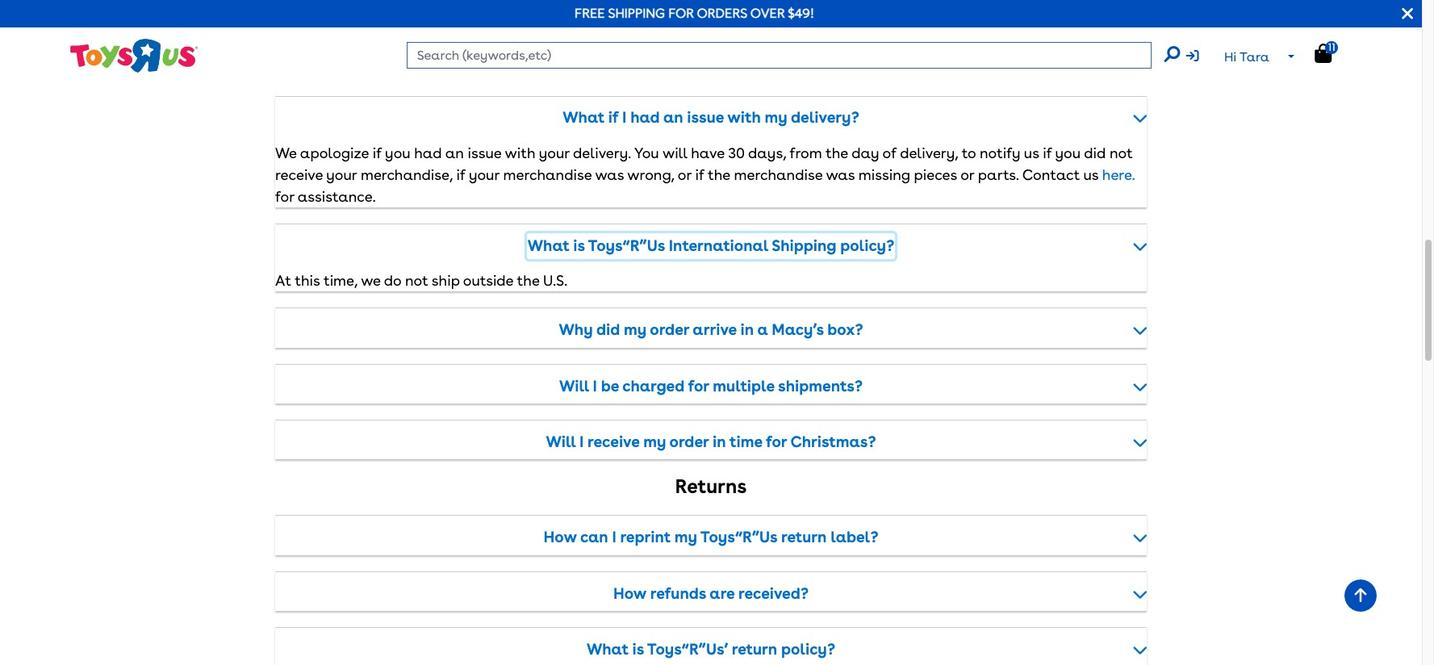 Task type: describe. For each thing, give the bounding box(es) containing it.
1 horizontal spatial us
[[1084, 166, 1099, 183]]

0 vertical spatial had
[[631, 109, 660, 127]]

christmas?
[[791, 433, 877, 451]]

an inside we apologize if you had an issue with your delivery. you will have 30 days, from the day of delivery, to notify us if you did not receive your merchandise, if your merchandise was wrong, or if the merchandise was missing pieces or parts. contact us
[[446, 144, 464, 161]]

what if i had an issue with my delivery? link
[[275, 105, 1148, 131]]

what for what is toys"r"us international shipping policy?
[[528, 236, 570, 255]]

we
[[361, 272, 381, 289]]

free shipping for orders over $49!
[[575, 6, 815, 21]]

i inside the how can i reprint my toys"r"us return label? link
[[612, 528, 617, 547]]

delivery.
[[573, 144, 631, 161]]

shipments?
[[779, 377, 863, 395]]

days,
[[749, 144, 787, 161]]

receive inside we apologize if you had an issue with your delivery. you will have 30 days, from the day of delivery, to notify us if you did not receive your merchandise, if your merchandise was wrong, or if the merchandise was missing pieces or parts. contact us
[[275, 166, 323, 183]]

what for what is toys"r"us' return policy?
[[587, 640, 629, 659]]

order
[[670, 433, 709, 451]]

delivery,
[[901, 144, 959, 161]]

international
[[669, 236, 769, 255]]

have
[[691, 144, 725, 161]]

here. for assistance.
[[275, 166, 1136, 205]]

0 vertical spatial return
[[782, 528, 827, 547]]

pieces
[[915, 166, 958, 183]]

0 horizontal spatial not
[[405, 272, 428, 289]]

will
[[663, 144, 688, 161]]

2 or from the left
[[961, 166, 975, 183]]

missing
[[859, 166, 911, 183]]

0 vertical spatial my
[[765, 109, 788, 127]]

will i receive my order in time for christmas?
[[546, 433, 877, 451]]

1 horizontal spatial issue
[[688, 109, 724, 127]]

how for how refunds are received?
[[614, 584, 647, 603]]

to
[[962, 144, 977, 161]]

at this time, we do not ship outside the u.s.
[[275, 272, 568, 289]]

0 horizontal spatial your
[[327, 166, 357, 183]]

1 horizontal spatial with
[[728, 109, 761, 127]]

1 horizontal spatial the
[[708, 166, 731, 183]]

11
[[1329, 41, 1336, 53]]

outside
[[463, 272, 514, 289]]

30
[[729, 144, 745, 161]]

here.
[[1103, 166, 1136, 183]]

label?
[[831, 528, 879, 547]]

1 horizontal spatial your
[[469, 166, 500, 183]]

1 was from the left
[[596, 166, 624, 183]]

multiple
[[713, 377, 775, 395]]

here. link
[[1103, 166, 1136, 183]]

parts.
[[979, 166, 1020, 183]]

charged
[[623, 377, 685, 395]]

close button image
[[1403, 5, 1414, 23]]

what if i had an issue with my delivery?
[[563, 109, 860, 127]]

2 was from the left
[[826, 166, 855, 183]]

2 you from the left
[[1056, 144, 1081, 161]]

11 link
[[1316, 41, 1349, 64]]

reprint
[[621, 528, 671, 547]]

will i be charged for multiple shipments? link
[[275, 374, 1148, 399]]

wrong,
[[628, 166, 675, 183]]

if up contact
[[1043, 144, 1052, 161]]

hi
[[1225, 49, 1237, 65]]

2 horizontal spatial the
[[826, 144, 849, 161]]

receive inside will i receive my order in time for christmas? link
[[588, 433, 640, 451]]

i inside will i receive my order in time for christmas? link
[[580, 433, 584, 451]]

0 horizontal spatial return
[[732, 640, 778, 659]]

toys r us image
[[69, 37, 198, 74]]

free
[[575, 6, 605, 21]]

1 merchandise from the left
[[503, 166, 592, 183]]

2 vertical spatial for
[[767, 433, 787, 451]]

sign in image
[[1187, 49, 1200, 62]]

what is toys"r"us international shipping policy? link
[[275, 233, 1148, 259]]

for inside here. for assistance.
[[275, 188, 294, 205]]

are
[[710, 584, 735, 603]]

will i receive my order in time for christmas? link
[[275, 430, 1148, 455]]

do
[[384, 272, 402, 289]]

i inside the what if i had an issue with my delivery? link
[[623, 109, 627, 127]]

received?
[[739, 584, 809, 603]]

tara
[[1240, 49, 1270, 65]]

not inside we apologize if you had an issue with your delivery. you will have 30 days, from the day of delivery, to notify us if you did not receive your merchandise, if your merchandise was wrong, or if the merchandise was missing pieces or parts. contact us
[[1110, 144, 1133, 161]]



Task type: locate. For each thing, give the bounding box(es) containing it.
1 horizontal spatial toys"r"us
[[701, 528, 778, 547]]

we apologize if you had an issue with your delivery. you will have 30 days, from the day of delivery, to notify us if you did not receive your merchandise, if your merchandise was wrong, or if the merchandise was missing pieces or parts. contact us
[[275, 144, 1133, 183]]

1 vertical spatial receive
[[588, 433, 640, 451]]

my up 'days,'
[[765, 109, 788, 127]]

1 vertical spatial policy?
[[782, 640, 836, 659]]

1 horizontal spatial is
[[633, 640, 644, 659]]

will inside will i receive my order in time for christmas? link
[[546, 433, 576, 451]]

returns
[[676, 475, 747, 499]]

0 horizontal spatial policy?
[[782, 640, 836, 659]]

0 horizontal spatial merchandise
[[503, 166, 592, 183]]

1 horizontal spatial was
[[826, 166, 855, 183]]

ship
[[432, 272, 460, 289]]

$49!
[[788, 6, 815, 21]]

your up assistance.
[[327, 166, 357, 183]]

1 vertical spatial an
[[446, 144, 464, 161]]

was
[[596, 166, 624, 183], [826, 166, 855, 183]]

1 horizontal spatial my
[[675, 528, 698, 547]]

0 horizontal spatial an
[[446, 144, 464, 161]]

your right merchandise,
[[469, 166, 500, 183]]

refunds
[[651, 584, 707, 603]]

None search field
[[407, 42, 1180, 69]]

2 horizontal spatial my
[[765, 109, 788, 127]]

over
[[751, 6, 785, 21]]

what left toys"r"us'
[[587, 640, 629, 659]]

will for will i be charged for multiple shipments?
[[560, 377, 589, 395]]

assistance.
[[298, 188, 376, 205]]

1 vertical spatial us
[[1084, 166, 1099, 183]]

2 vertical spatial the
[[517, 272, 540, 289]]

can
[[581, 528, 609, 547]]

0 horizontal spatial for
[[275, 188, 294, 205]]

1 vertical spatial not
[[405, 272, 428, 289]]

0 vertical spatial will
[[560, 377, 589, 395]]

had up merchandise,
[[414, 144, 442, 161]]

Enter Keyword or Item No. search field
[[407, 42, 1152, 69]]

1 vertical spatial what
[[528, 236, 570, 255]]

your left delivery.
[[539, 144, 570, 161]]

0 vertical spatial not
[[1110, 144, 1133, 161]]

is for toys"r"us
[[574, 236, 585, 255]]

issue
[[688, 109, 724, 127], [468, 144, 502, 161]]

what for what if i had an issue with my delivery?
[[563, 109, 605, 127]]

u.s.
[[544, 272, 568, 289]]

1 vertical spatial how
[[614, 584, 647, 603]]

0 vertical spatial what
[[563, 109, 605, 127]]

us up contact
[[1025, 144, 1040, 161]]

you
[[385, 144, 411, 161], [1056, 144, 1081, 161]]

0 vertical spatial for
[[275, 188, 294, 205]]

is
[[574, 236, 585, 255], [633, 640, 644, 659]]

how refunds are received? link
[[275, 581, 1148, 607]]

policy? inside what is toys"r"us' return policy? link
[[782, 640, 836, 659]]

1 horizontal spatial how
[[614, 584, 647, 603]]

in
[[713, 433, 726, 451]]

for
[[275, 188, 294, 205], [689, 377, 709, 395], [767, 433, 787, 451]]

2 horizontal spatial your
[[539, 144, 570, 161]]

1 vertical spatial the
[[708, 166, 731, 183]]

day
[[852, 144, 880, 161]]

i inside will i be charged for multiple shipments? link
[[593, 377, 598, 395]]

policy? inside what is toys"r"us international shipping policy? "link"
[[841, 236, 895, 255]]

orders
[[697, 6, 748, 21]]

shopping bag image
[[1316, 44, 1333, 63]]

receive down we
[[275, 166, 323, 183]]

will
[[560, 377, 589, 395], [546, 433, 576, 451]]

0 horizontal spatial is
[[574, 236, 585, 255]]

at
[[275, 272, 291, 289]]

toys"r"us'
[[648, 640, 728, 659]]

merchandise
[[503, 166, 592, 183], [734, 166, 823, 183]]

shipping
[[608, 6, 665, 21]]

an inside the what if i had an issue with my delivery? link
[[664, 109, 684, 127]]

for
[[669, 6, 694, 21]]

you left did
[[1056, 144, 1081, 161]]

0 vertical spatial policy?
[[841, 236, 895, 255]]

what is toys"r"us international shipping policy?
[[528, 236, 895, 255]]

had
[[631, 109, 660, 127], [414, 144, 442, 161]]

how left refunds
[[614, 584, 647, 603]]

if up merchandise,
[[373, 144, 382, 161]]

had inside we apologize if you had an issue with your delivery. you will have 30 days, from the day of delivery, to notify us if you did not receive your merchandise, if your merchandise was wrong, or if the merchandise was missing pieces or parts. contact us
[[414, 144, 442, 161]]

0 horizontal spatial how
[[544, 528, 577, 547]]

0 vertical spatial toys"r"us
[[589, 236, 665, 255]]

0 horizontal spatial or
[[678, 166, 692, 183]]

1 vertical spatial return
[[732, 640, 778, 659]]

return
[[782, 528, 827, 547], [732, 640, 778, 659]]

1 horizontal spatial or
[[961, 166, 975, 183]]

0 vertical spatial the
[[826, 144, 849, 161]]

or down to
[[961, 166, 975, 183]]

0 vertical spatial an
[[664, 109, 684, 127]]

how left can
[[544, 528, 577, 547]]

did
[[1085, 144, 1107, 161]]

2 merchandise from the left
[[734, 166, 823, 183]]

return down received?
[[732, 640, 778, 659]]

is inside "link"
[[574, 236, 585, 255]]

an up merchandise,
[[446, 144, 464, 161]]

with inside we apologize if you had an issue with your delivery. you will have 30 days, from the day of delivery, to notify us if you did not receive your merchandise, if your merchandise was wrong, or if the merchandise was missing pieces or parts. contact us
[[505, 144, 536, 161]]

your
[[539, 144, 570, 161], [327, 166, 357, 183], [469, 166, 500, 183]]

return left label?
[[782, 528, 827, 547]]

not
[[1110, 144, 1133, 161], [405, 272, 428, 289]]

for left multiple
[[689, 377, 709, 395]]

how for how can i reprint my toys"r"us return label?
[[544, 528, 577, 547]]

i
[[623, 109, 627, 127], [593, 377, 598, 395], [580, 433, 584, 451], [612, 528, 617, 547]]

what up delivery.
[[563, 109, 605, 127]]

an up will
[[664, 109, 684, 127]]

will inside will i be charged for multiple shipments? link
[[560, 377, 589, 395]]

2 vertical spatial what
[[587, 640, 629, 659]]

if right merchandise,
[[457, 166, 466, 183]]

the
[[826, 144, 849, 161], [708, 166, 731, 183], [517, 272, 540, 289]]

1 vertical spatial had
[[414, 144, 442, 161]]

0 horizontal spatial issue
[[468, 144, 502, 161]]

what
[[563, 109, 605, 127], [528, 236, 570, 255], [587, 640, 629, 659]]

1 horizontal spatial merchandise
[[734, 166, 823, 183]]

receive
[[275, 166, 323, 183], [588, 433, 640, 451]]

how
[[544, 528, 577, 547], [614, 584, 647, 603]]

what up u.s.
[[528, 236, 570, 255]]

was down day
[[826, 166, 855, 183]]

how refunds are received?
[[614, 584, 809, 603]]

the left u.s.
[[517, 272, 540, 289]]

1 vertical spatial issue
[[468, 144, 502, 161]]

merchandise down 'days,'
[[734, 166, 823, 183]]

how inside the how refunds are received? 'link'
[[614, 584, 647, 603]]

from
[[790, 144, 823, 161]]

if up delivery.
[[609, 109, 619, 127]]

free shipping for orders over $49! link
[[575, 6, 815, 21]]

receive down be
[[588, 433, 640, 451]]

is for toys"r"us'
[[633, 640, 644, 659]]

you up merchandise,
[[385, 144, 411, 161]]

this
[[295, 272, 320, 289]]

1 horizontal spatial for
[[689, 377, 709, 395]]

apologize
[[300, 144, 369, 161]]

my right the reprint
[[675, 528, 698, 547]]

we
[[275, 144, 297, 161]]

0 vertical spatial issue
[[688, 109, 724, 127]]

not right do
[[405, 272, 428, 289]]

1 or from the left
[[678, 166, 692, 183]]

the left day
[[826, 144, 849, 161]]

how can i reprint my toys"r"us return label? link
[[275, 525, 1148, 551]]

was down delivery.
[[596, 166, 624, 183]]

will for will i receive my order in time for christmas?
[[546, 433, 576, 451]]

1 vertical spatial will
[[546, 433, 576, 451]]

what is toys"r"us' return policy? link
[[275, 637, 1148, 663]]

toys"r"us
[[589, 236, 665, 255], [701, 528, 778, 547]]

or
[[678, 166, 692, 183], [961, 166, 975, 183]]

1 vertical spatial for
[[689, 377, 709, 395]]

1 vertical spatial my
[[644, 433, 666, 451]]

be
[[601, 377, 619, 395]]

will i be charged for multiple shipments?
[[560, 377, 863, 395]]

toys"r"us down wrong,
[[589, 236, 665, 255]]

an
[[664, 109, 684, 127], [446, 144, 464, 161]]

0 horizontal spatial toys"r"us
[[589, 236, 665, 255]]

delivery?
[[791, 109, 860, 127]]

1 horizontal spatial not
[[1110, 144, 1133, 161]]

0 vertical spatial how
[[544, 528, 577, 547]]

0 horizontal spatial was
[[596, 166, 624, 183]]

1 horizontal spatial receive
[[588, 433, 640, 451]]

how can i reprint my toys"r"us return label?
[[544, 528, 879, 547]]

0 vertical spatial is
[[574, 236, 585, 255]]

0 horizontal spatial had
[[414, 144, 442, 161]]

1 horizontal spatial you
[[1056, 144, 1081, 161]]

what inside "link"
[[528, 236, 570, 255]]

1 vertical spatial with
[[505, 144, 536, 161]]

toys"r"us down the returns
[[701, 528, 778, 547]]

hi tara
[[1225, 49, 1270, 65]]

time
[[730, 433, 763, 451]]

1 horizontal spatial had
[[631, 109, 660, 127]]

1 horizontal spatial return
[[782, 528, 827, 547]]

shipping
[[772, 236, 837, 255]]

merchandise down delivery.
[[503, 166, 592, 183]]

0 vertical spatial with
[[728, 109, 761, 127]]

0 horizontal spatial receive
[[275, 166, 323, 183]]

issue inside we apologize if you had an issue with your delivery. you will have 30 days, from the day of delivery, to notify us if you did not receive your merchandise, if your merchandise was wrong, or if the merchandise was missing pieces or parts. contact us
[[468, 144, 502, 161]]

if
[[609, 109, 619, 127], [373, 144, 382, 161], [1043, 144, 1052, 161], [457, 166, 466, 183], [696, 166, 705, 183]]

0 horizontal spatial the
[[517, 272, 540, 289]]

with
[[728, 109, 761, 127], [505, 144, 536, 161]]

contact
[[1023, 166, 1081, 183]]

2 vertical spatial my
[[675, 528, 698, 547]]

you
[[635, 144, 659, 161]]

1 horizontal spatial policy?
[[841, 236, 895, 255]]

1 horizontal spatial an
[[664, 109, 684, 127]]

if down 'have'
[[696, 166, 705, 183]]

policy? right 'shipping'
[[841, 236, 895, 255]]

0 horizontal spatial us
[[1025, 144, 1040, 161]]

time,
[[324, 272, 358, 289]]

1 vertical spatial is
[[633, 640, 644, 659]]

what is toys"r"us' return policy?
[[587, 640, 836, 659]]

or down will
[[678, 166, 692, 183]]

0 vertical spatial us
[[1025, 144, 1040, 161]]

for down we
[[275, 188, 294, 205]]

1 vertical spatial toys"r"us
[[701, 528, 778, 547]]

us down did
[[1084, 166, 1099, 183]]

policy? down received?
[[782, 640, 836, 659]]

notify
[[980, 144, 1021, 161]]

2 horizontal spatial for
[[767, 433, 787, 451]]

0 horizontal spatial my
[[644, 433, 666, 451]]

how inside the how can i reprint my toys"r"us return label? link
[[544, 528, 577, 547]]

toys"r"us inside "link"
[[589, 236, 665, 255]]

1 you from the left
[[385, 144, 411, 161]]

of
[[883, 144, 897, 161]]

the down 'have'
[[708, 166, 731, 183]]

0 horizontal spatial with
[[505, 144, 536, 161]]

0 horizontal spatial you
[[385, 144, 411, 161]]

merchandise,
[[361, 166, 453, 183]]

not up here. link
[[1110, 144, 1133, 161]]

hi tara button
[[1187, 42, 1305, 73]]

0 vertical spatial receive
[[275, 166, 323, 183]]

for right time
[[767, 433, 787, 451]]

my
[[765, 109, 788, 127], [644, 433, 666, 451], [675, 528, 698, 547]]

had up the you
[[631, 109, 660, 127]]

my left order
[[644, 433, 666, 451]]



Task type: vqa. For each thing, say whether or not it's contained in the screenshot.
as
no



